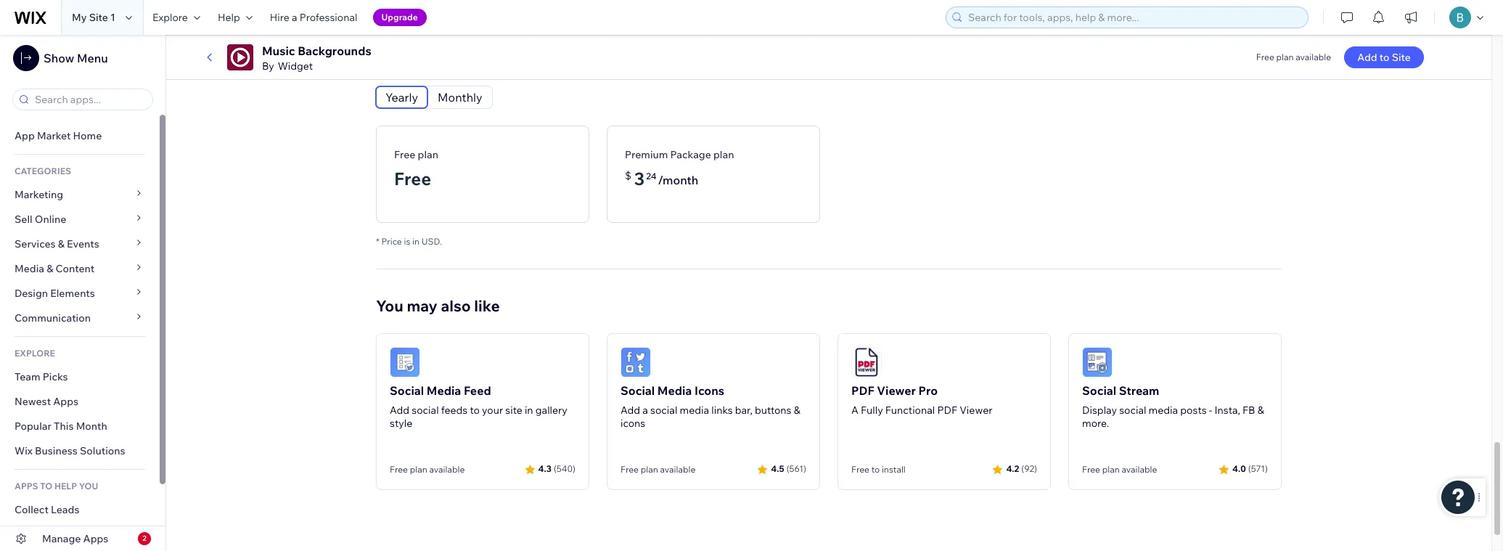 Task type: locate. For each thing, give the bounding box(es) containing it.
apps
[[15, 481, 38, 492]]

social media feed logo image
[[390, 347, 420, 377]]

pdf up a
[[852, 383, 875, 398]]

media inside the social media icons add a social media links bar, buttons & icons
[[680, 403, 709, 416]]

social
[[412, 403, 439, 416], [651, 403, 678, 416], [1120, 403, 1147, 416]]

add inside the social media icons add a social media links bar, buttons & icons
[[621, 403, 640, 416]]

monthly button
[[428, 86, 492, 108]]

social inside social stream display social media posts - insta, fb & more.
[[1083, 383, 1117, 398]]

0 horizontal spatial add
[[390, 403, 410, 416]]

show menu
[[44, 51, 108, 65]]

1 vertical spatial pdf
[[938, 403, 958, 416]]

design elements
[[15, 287, 95, 300]]

0 horizontal spatial pdf
[[852, 383, 875, 398]]

media
[[680, 403, 709, 416], [1149, 403, 1178, 416]]

newest apps link
[[0, 389, 160, 414]]

Search for tools, apps, help & more... field
[[964, 7, 1304, 28]]

in inside social media feed add social feeds to your site in gallery style
[[525, 403, 533, 416]]

0 horizontal spatial site
[[89, 11, 108, 24]]

bar,
[[735, 403, 753, 416]]

2 media from the left
[[1149, 403, 1178, 416]]

Search apps... field
[[30, 89, 148, 110]]

icons
[[695, 383, 725, 398]]

1 vertical spatial site
[[1392, 51, 1411, 64]]

price
[[382, 236, 402, 247]]

0 vertical spatial to
[[1380, 51, 1390, 64]]

your
[[482, 403, 503, 416]]

1 media from the left
[[680, 403, 709, 416]]

4.2 (92)
[[1007, 463, 1038, 474]]

hire a professional link
[[261, 0, 366, 35]]

team picks link
[[0, 364, 160, 389]]

manage apps
[[42, 532, 108, 545]]

add inside social media feed add social feeds to your site in gallery style
[[390, 403, 410, 416]]

social down social media feed logo
[[390, 383, 424, 398]]

sell
[[15, 213, 32, 226]]

1 horizontal spatial media
[[1149, 403, 1178, 416]]

0 vertical spatial apps
[[53, 395, 78, 408]]

1 horizontal spatial a
[[643, 403, 648, 416]]

1 vertical spatial apps
[[83, 532, 108, 545]]

apps for newest apps
[[53, 395, 78, 408]]

& left 'content'
[[47, 262, 53, 275]]

0 vertical spatial viewer
[[877, 383, 916, 398]]

to inside social media feed add social feeds to your site in gallery style
[[470, 403, 480, 416]]

communication link
[[0, 306, 160, 330]]

app
[[15, 129, 35, 142]]

app market home
[[15, 129, 102, 142]]

social down stream
[[1120, 403, 1147, 416]]

free plan available for social media feed
[[390, 464, 465, 475]]

pdf down pro
[[938, 403, 958, 416]]

0 horizontal spatial in
[[412, 236, 420, 247]]

leads
[[51, 503, 79, 516]]

wix business solutions
[[15, 444, 125, 457]]

to
[[1380, 51, 1390, 64], [470, 403, 480, 416], [872, 464, 880, 475]]

2 vertical spatial to
[[872, 464, 880, 475]]

social up display
[[1083, 383, 1117, 398]]

collect
[[15, 503, 49, 516]]

2 social from the left
[[651, 403, 678, 416]]

available down feeds
[[429, 464, 465, 475]]

pdf
[[852, 383, 875, 398], [938, 403, 958, 416]]

social inside social media feed add social feeds to your site in gallery style
[[412, 403, 439, 416]]

4.0 (571)
[[1233, 463, 1268, 474]]

social down social media icons logo
[[621, 383, 655, 398]]

newest
[[15, 395, 51, 408]]

media inside the social media icons add a social media links bar, buttons & icons
[[658, 383, 692, 398]]

0 horizontal spatial a
[[292, 11, 297, 24]]

0 horizontal spatial viewer
[[877, 383, 916, 398]]

2 horizontal spatial social
[[1083, 383, 1117, 398]]

1 horizontal spatial social
[[621, 383, 655, 398]]

0 horizontal spatial to
[[470, 403, 480, 416]]

media left icons on the bottom left of page
[[658, 383, 692, 398]]

& inside social stream display social media posts - insta, fb & more.
[[1258, 403, 1265, 416]]

yearly
[[386, 90, 418, 104]]

music backgrounds by widget
[[262, 44, 372, 73]]

insta,
[[1215, 403, 1241, 416]]

1 social from the left
[[412, 403, 439, 416]]

apps up this
[[53, 395, 78, 408]]

2 horizontal spatial social
[[1120, 403, 1147, 416]]

media left the posts
[[1149, 403, 1178, 416]]

social inside the social media icons add a social media links bar, buttons & icons
[[621, 383, 655, 398]]

a right hire
[[292, 11, 297, 24]]

0 horizontal spatial apps
[[53, 395, 78, 408]]

1 horizontal spatial to
[[872, 464, 880, 475]]

premium package plan
[[625, 148, 734, 161]]

1 horizontal spatial add
[[621, 403, 640, 416]]

3 social from the left
[[1120, 403, 1147, 416]]

media
[[15, 262, 44, 275], [427, 383, 461, 398], [658, 383, 692, 398]]

picks
[[43, 370, 68, 383]]

media up feeds
[[427, 383, 461, 398]]

0 horizontal spatial social
[[412, 403, 439, 416]]

add
[[1358, 51, 1378, 64], [390, 403, 410, 416], [621, 403, 640, 416]]

& right 'buttons'
[[794, 403, 801, 416]]

install
[[882, 464, 906, 475]]

site
[[506, 403, 523, 416]]

a
[[852, 403, 859, 416]]

free to install
[[852, 464, 906, 475]]

help button
[[209, 0, 261, 35]]

social media icons logo image
[[621, 347, 651, 377]]

media up design
[[15, 262, 44, 275]]

my
[[72, 11, 87, 24]]

media inside social media feed add social feeds to your site in gallery style
[[427, 383, 461, 398]]

fully
[[861, 403, 883, 416]]

1 social from the left
[[390, 383, 424, 398]]

2 horizontal spatial to
[[1380, 51, 1390, 64]]

media down icons on the bottom left of page
[[680, 403, 709, 416]]

links
[[712, 403, 733, 416]]

wix business solutions link
[[0, 439, 160, 463]]

social inside social stream display social media posts - insta, fb & more.
[[1120, 403, 1147, 416]]

social right icons
[[651, 403, 678, 416]]

style
[[390, 416, 413, 430]]

usd.
[[422, 236, 442, 247]]

social media icons add a social media links bar, buttons & icons
[[621, 383, 801, 430]]

1 vertical spatial to
[[470, 403, 480, 416]]

social for social stream
[[1083, 383, 1117, 398]]

available
[[1296, 52, 1332, 62], [429, 464, 465, 475], [660, 464, 696, 475], [1122, 464, 1158, 475]]

market
[[37, 129, 71, 142]]

social inside social media feed add social feeds to your site in gallery style
[[390, 383, 424, 398]]

available for social stream
[[1122, 464, 1158, 475]]

2 social from the left
[[621, 383, 655, 398]]

& right the fb
[[1258, 403, 1265, 416]]

business
[[35, 444, 78, 457]]

3 social from the left
[[1083, 383, 1117, 398]]

2 horizontal spatial add
[[1358, 51, 1378, 64]]

icons
[[621, 416, 646, 430]]

0 vertical spatial site
[[89, 11, 108, 24]]

4.3 (540)
[[538, 463, 576, 474]]

$ 3 24 /month
[[625, 167, 699, 189]]

0 horizontal spatial media
[[680, 403, 709, 416]]

1 horizontal spatial social
[[651, 403, 678, 416]]

add to site
[[1358, 51, 1411, 64]]

functional
[[886, 403, 935, 416]]

1 horizontal spatial apps
[[83, 532, 108, 545]]

add for social media feed
[[390, 403, 410, 416]]

available down social stream display social media posts - insta, fb & more.
[[1122, 464, 1158, 475]]

0 horizontal spatial social
[[390, 383, 424, 398]]

0 horizontal spatial media
[[15, 262, 44, 275]]

2
[[142, 534, 147, 543]]

in right is
[[412, 236, 420, 247]]

help
[[218, 11, 240, 24]]

& left events
[[58, 237, 65, 250]]

1 horizontal spatial site
[[1392, 51, 1411, 64]]

2 horizontal spatial media
[[658, 383, 692, 398]]

1 horizontal spatial in
[[525, 403, 533, 416]]

free plan free
[[394, 148, 439, 189]]

24
[[646, 170, 657, 181]]

stream
[[1119, 383, 1160, 398]]

services
[[15, 237, 56, 250]]

&
[[58, 237, 65, 250], [47, 262, 53, 275], [794, 403, 801, 416], [1258, 403, 1265, 416]]

1 vertical spatial a
[[643, 403, 648, 416]]

social for social media feed
[[390, 383, 424, 398]]

a down social media icons logo
[[643, 403, 648, 416]]

sidebar element
[[0, 35, 166, 551]]

apps for manage apps
[[83, 532, 108, 545]]

1 vertical spatial viewer
[[960, 403, 993, 416]]

to for free
[[872, 464, 880, 475]]

services & events
[[15, 237, 99, 250]]

0 vertical spatial pdf
[[852, 383, 875, 398]]

feed
[[464, 383, 491, 398]]

in right site
[[525, 403, 533, 416]]

1 vertical spatial in
[[525, 403, 533, 416]]

popular this month
[[15, 420, 107, 433]]

viewer
[[877, 383, 916, 398], [960, 403, 993, 416]]

explore
[[152, 11, 188, 24]]

available down the social media icons add a social media links bar, buttons & icons
[[660, 464, 696, 475]]

viewer right the functional
[[960, 403, 993, 416]]

more.
[[1083, 416, 1110, 430]]

newest apps
[[15, 395, 78, 408]]

apps down collect leads link
[[83, 532, 108, 545]]

to inside button
[[1380, 51, 1390, 64]]

1 horizontal spatial media
[[427, 383, 461, 398]]

social left feeds
[[412, 403, 439, 416]]

widget
[[278, 60, 313, 73]]

social inside the social media icons add a social media links bar, buttons & icons
[[651, 403, 678, 416]]

social for social media icons
[[621, 383, 655, 398]]

pdf viewer pro logo image
[[852, 347, 882, 377]]

also
[[441, 296, 471, 315]]

package
[[671, 148, 711, 161]]

viewer up the functional
[[877, 383, 916, 398]]

add for social media icons
[[621, 403, 640, 416]]

in
[[412, 236, 420, 247], [525, 403, 533, 416]]



Task type: vqa. For each thing, say whether or not it's contained in the screenshot.


Task type: describe. For each thing, give the bounding box(es) containing it.
premium
[[625, 148, 668, 161]]

free plan available for social media icons
[[621, 464, 696, 475]]

1 horizontal spatial viewer
[[960, 403, 993, 416]]

a inside the social media icons add a social media links bar, buttons & icons
[[643, 403, 648, 416]]

4.0
[[1233, 463, 1246, 474]]

* price is in usd.
[[376, 236, 442, 247]]

to for add
[[1380, 51, 1390, 64]]

buttons
[[755, 403, 792, 416]]

hire
[[270, 11, 290, 24]]

content
[[56, 262, 95, 275]]

media inside social stream display social media posts - insta, fb & more.
[[1149, 403, 1178, 416]]

0 vertical spatial in
[[412, 236, 420, 247]]

explore
[[15, 348, 55, 359]]

team
[[15, 370, 40, 383]]

to
[[40, 481, 52, 492]]

4.3
[[538, 463, 552, 474]]

3
[[634, 167, 645, 189]]

month
[[76, 420, 107, 433]]

collect leads
[[15, 503, 79, 516]]

available for social media feed
[[429, 464, 465, 475]]

media for social media feed
[[427, 383, 461, 398]]

-
[[1209, 403, 1213, 416]]

home
[[73, 129, 102, 142]]

plan inside free plan free
[[418, 148, 439, 161]]

upgrade button
[[373, 9, 427, 26]]

free plan available for social stream
[[1083, 464, 1158, 475]]

this
[[54, 420, 74, 433]]

gallery
[[536, 403, 568, 416]]

show menu button
[[13, 45, 108, 71]]

4.5 (561)
[[771, 463, 807, 474]]

hire a professional
[[270, 11, 358, 24]]

available for social media icons
[[660, 464, 696, 475]]

design elements link
[[0, 281, 160, 306]]

popular
[[15, 420, 51, 433]]

(571)
[[1249, 463, 1268, 474]]

*
[[376, 236, 380, 247]]

events
[[67, 237, 99, 250]]

pro
[[919, 383, 938, 398]]

show
[[44, 51, 74, 65]]

elements
[[50, 287, 95, 300]]

is
[[404, 236, 410, 247]]

you may also like
[[376, 296, 500, 315]]

(540)
[[554, 463, 576, 474]]

categories
[[15, 166, 71, 176]]

menu
[[77, 51, 108, 65]]

4.5
[[771, 463, 785, 474]]

manage
[[42, 532, 81, 545]]

music backgrounds logo image
[[227, 44, 253, 70]]

available left add to site
[[1296, 52, 1332, 62]]

1 horizontal spatial pdf
[[938, 403, 958, 416]]

by
[[262, 60, 274, 73]]

1
[[110, 11, 115, 24]]

feeds
[[441, 403, 468, 416]]

social stream logo image
[[1083, 347, 1113, 377]]

apps to help you
[[15, 481, 98, 492]]

(561)
[[787, 463, 807, 474]]

team picks
[[15, 370, 68, 383]]

yearly button
[[376, 86, 428, 108]]

services & events link
[[0, 232, 160, 256]]

you
[[79, 481, 98, 492]]

add to site button
[[1345, 46, 1424, 68]]

pdf viewer pro a fully functional pdf viewer
[[852, 383, 993, 416]]

add inside button
[[1358, 51, 1378, 64]]

marketing link
[[0, 182, 160, 207]]

collect leads link
[[0, 497, 160, 522]]

marketing
[[15, 188, 63, 201]]

display
[[1083, 403, 1117, 416]]

/month
[[658, 173, 699, 187]]

4.2
[[1007, 463, 1020, 474]]

media & content
[[15, 262, 95, 275]]

& inside the social media icons add a social media links bar, buttons & icons
[[794, 403, 801, 416]]

0 vertical spatial a
[[292, 11, 297, 24]]

music
[[262, 44, 295, 58]]

upgrade
[[382, 12, 418, 23]]

social media feed add social feeds to your site in gallery style
[[390, 383, 568, 430]]

fb
[[1243, 403, 1256, 416]]

design
[[15, 287, 48, 300]]

media for social media icons
[[658, 383, 692, 398]]

backgrounds
[[298, 44, 372, 58]]

sell online link
[[0, 207, 160, 232]]

media & content link
[[0, 256, 160, 281]]

site inside button
[[1392, 51, 1411, 64]]

media inside "media & content" link
[[15, 262, 44, 275]]

app market home link
[[0, 123, 160, 148]]

may
[[407, 296, 438, 315]]

$
[[625, 169, 632, 182]]

professional
[[300, 11, 358, 24]]



